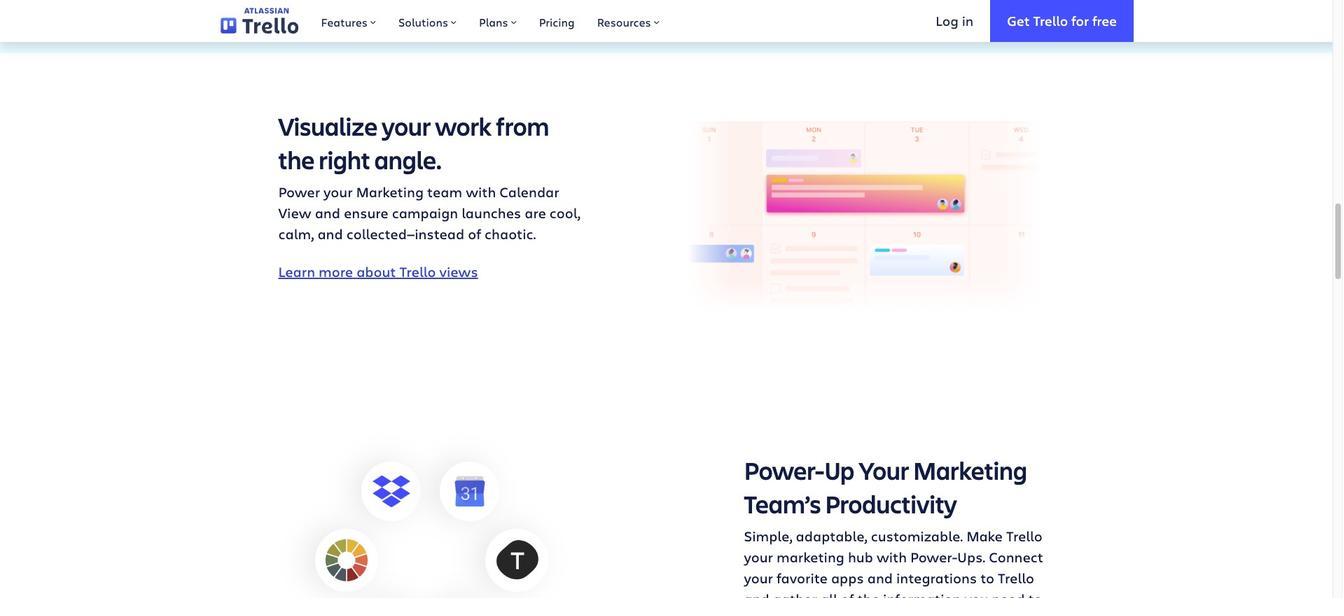 Task type: describe. For each thing, give the bounding box(es) containing it.
favorite
[[777, 569, 828, 588]]

team
[[427, 182, 462, 201]]

get trello for free
[[1008, 12, 1117, 29]]

a graphic illustrating some of the apps and power-ups important to marketing teams that trello connects with. image
[[278, 433, 568, 599]]

trello down collected—instead
[[400, 262, 436, 281]]

connect
[[989, 548, 1044, 567]]

hub
[[848, 548, 874, 567]]

customizable.
[[871, 527, 963, 546]]

views
[[440, 262, 478, 281]]

features
[[321, 15, 368, 29]]

and left gather
[[744, 590, 770, 599]]

right
[[319, 143, 370, 176]]

your left 'work'
[[382, 109, 431, 143]]

log in link
[[919, 0, 991, 42]]

ups.
[[958, 548, 986, 567]]

with inside power-up your marketing team's productivity simple, adaptable, customizable. make trello your marketing hub with power-ups. connect your favorite apps and integrations to trello and gather all of the information you need
[[877, 548, 907, 567]]

all
[[821, 590, 838, 599]]

pricing
[[539, 15, 575, 29]]

apps
[[832, 569, 864, 588]]

your down the simple,
[[744, 548, 773, 567]]

up
[[825, 454, 855, 487]]

trello down 'connect'
[[998, 569, 1035, 588]]

learn
[[278, 262, 315, 281]]

learn more about trello views
[[278, 262, 478, 281]]

in
[[962, 12, 974, 29]]

cool,
[[550, 204, 581, 222]]

of inside visualize your work from the right angle. power your marketing team with calendar view and ensure campaign launches are cool, calm, and collected—instead of chaotic.
[[468, 225, 481, 243]]

free
[[1093, 12, 1117, 29]]

campaign
[[392, 204, 458, 222]]

log
[[936, 12, 959, 29]]

of inside power-up your marketing team's productivity simple, adaptable, customizable. make trello your marketing hub with power-ups. connect your favorite apps and integrations to trello and gather all of the information you need
[[841, 590, 854, 599]]

to
[[981, 569, 995, 588]]

visualize your work from the right angle. power your marketing team with calendar view and ensure campaign launches are cool, calm, and collected—instead of chaotic.
[[278, 109, 581, 243]]

learn more about trello views link
[[278, 262, 478, 281]]

get
[[1008, 12, 1030, 29]]

plans button
[[468, 0, 528, 42]]

with inside visualize your work from the right angle. power your marketing team with calendar view and ensure campaign launches are cool, calm, and collected—instead of chaotic.
[[466, 182, 496, 201]]

more
[[319, 262, 353, 281]]

visualize
[[278, 109, 378, 143]]

make
[[967, 527, 1003, 546]]

integrations
[[897, 569, 977, 588]]

collected—instead
[[347, 225, 465, 243]]

angle.
[[375, 143, 442, 176]]

your down the right
[[324, 182, 353, 201]]

the inside visualize your work from the right angle. power your marketing team with calendar view and ensure campaign launches are cool, calm, and collected—instead of chaotic.
[[278, 143, 315, 176]]

solutions
[[399, 15, 448, 29]]



Task type: vqa. For each thing, say whether or not it's contained in the screenshot.
sunnyupside33 (sunnyupside33) icon
no



Task type: locate. For each thing, give the bounding box(es) containing it.
1 vertical spatial of
[[841, 590, 854, 599]]

are
[[525, 204, 546, 222]]

and
[[315, 204, 340, 222], [318, 225, 343, 243], [868, 569, 893, 588], [744, 590, 770, 599]]

team's
[[744, 487, 821, 521]]

of
[[468, 225, 481, 243], [841, 590, 854, 599]]

pricing link
[[528, 0, 586, 42]]

gather
[[773, 590, 817, 599]]

1 vertical spatial marketing
[[914, 454, 1028, 487]]

0 vertical spatial marketing
[[356, 182, 424, 201]]

with right hub
[[877, 548, 907, 567]]

about
[[357, 262, 396, 281]]

your up gather
[[744, 569, 773, 588]]

power-
[[744, 454, 825, 487], [911, 548, 958, 567]]

0 horizontal spatial the
[[278, 143, 315, 176]]

0 vertical spatial of
[[468, 225, 481, 243]]

the up the 'power' at the top left of page
[[278, 143, 315, 176]]

resources
[[597, 15, 651, 29]]

0 horizontal spatial of
[[468, 225, 481, 243]]

0 horizontal spatial power-
[[744, 454, 825, 487]]

trello left for
[[1034, 12, 1069, 29]]

trello up 'connect'
[[1007, 527, 1043, 546]]

ensure
[[344, 204, 389, 222]]

1 vertical spatial with
[[877, 548, 907, 567]]

calm,
[[278, 225, 314, 243]]

your
[[859, 454, 909, 487]]

an illustration showing calendar view. image
[[678, 109, 1055, 321]]

0 horizontal spatial marketing
[[356, 182, 424, 201]]

the
[[278, 143, 315, 176], [858, 590, 880, 599]]

marketing
[[356, 182, 424, 201], [914, 454, 1028, 487]]

features button
[[310, 0, 387, 42]]

calendar
[[500, 182, 559, 201]]

1 horizontal spatial of
[[841, 590, 854, 599]]

0 horizontal spatial with
[[466, 182, 496, 201]]

chaotic.
[[485, 225, 536, 243]]

1 vertical spatial power-
[[911, 548, 958, 567]]

work
[[435, 109, 492, 143]]

of down launches
[[468, 225, 481, 243]]

power- up the simple,
[[744, 454, 825, 487]]

get trello for free link
[[991, 0, 1134, 42]]

with
[[466, 182, 496, 201], [877, 548, 907, 567]]

1 horizontal spatial the
[[858, 590, 880, 599]]

simple,
[[744, 527, 793, 546]]

adaptable,
[[796, 527, 868, 546]]

0 vertical spatial the
[[278, 143, 315, 176]]

marketing up ensure
[[356, 182, 424, 201]]

0 vertical spatial with
[[466, 182, 496, 201]]

the down apps
[[858, 590, 880, 599]]

solutions button
[[387, 0, 468, 42]]

and down hub
[[868, 569, 893, 588]]

1 horizontal spatial marketing
[[914, 454, 1028, 487]]

information
[[883, 590, 961, 599]]

0 vertical spatial power-
[[744, 454, 825, 487]]

and right view
[[315, 204, 340, 222]]

for
[[1072, 12, 1089, 29]]

marketing inside power-up your marketing team's productivity simple, adaptable, customizable. make trello your marketing hub with power-ups. connect your favorite apps and integrations to trello and gather all of the information you need
[[914, 454, 1028, 487]]

launches
[[462, 204, 521, 222]]

with up launches
[[466, 182, 496, 201]]

1 horizontal spatial with
[[877, 548, 907, 567]]

atlassian trello image
[[221, 8, 299, 34]]

the inside power-up your marketing team's productivity simple, adaptable, customizable. make trello your marketing hub with power-ups. connect your favorite apps and integrations to trello and gather all of the information you need
[[858, 590, 880, 599]]

from
[[496, 109, 549, 143]]

log in
[[936, 12, 974, 29]]

your
[[382, 109, 431, 143], [324, 182, 353, 201], [744, 548, 773, 567], [744, 569, 773, 588]]

of down apps
[[841, 590, 854, 599]]

power
[[278, 182, 320, 201]]

resources button
[[586, 0, 671, 42]]

marketing up make
[[914, 454, 1028, 487]]

productivity
[[825, 487, 958, 521]]

you
[[965, 590, 989, 599]]

power- up the integrations
[[911, 548, 958, 567]]

marketing inside visualize your work from the right angle. power your marketing team with calendar view and ensure campaign launches are cool, calm, and collected—instead of chaotic.
[[356, 182, 424, 201]]

marketing
[[777, 548, 845, 567]]

1 vertical spatial the
[[858, 590, 880, 599]]

trello
[[1034, 12, 1069, 29], [400, 262, 436, 281], [1007, 527, 1043, 546], [998, 569, 1035, 588]]

1 horizontal spatial power-
[[911, 548, 958, 567]]

view
[[278, 204, 311, 222]]

plans
[[479, 15, 508, 29]]

and right calm,
[[318, 225, 343, 243]]

power-up your marketing team's productivity simple, adaptable, customizable. make trello your marketing hub with power-ups. connect your favorite apps and integrations to trello and gather all of the information you need
[[744, 454, 1044, 599]]



